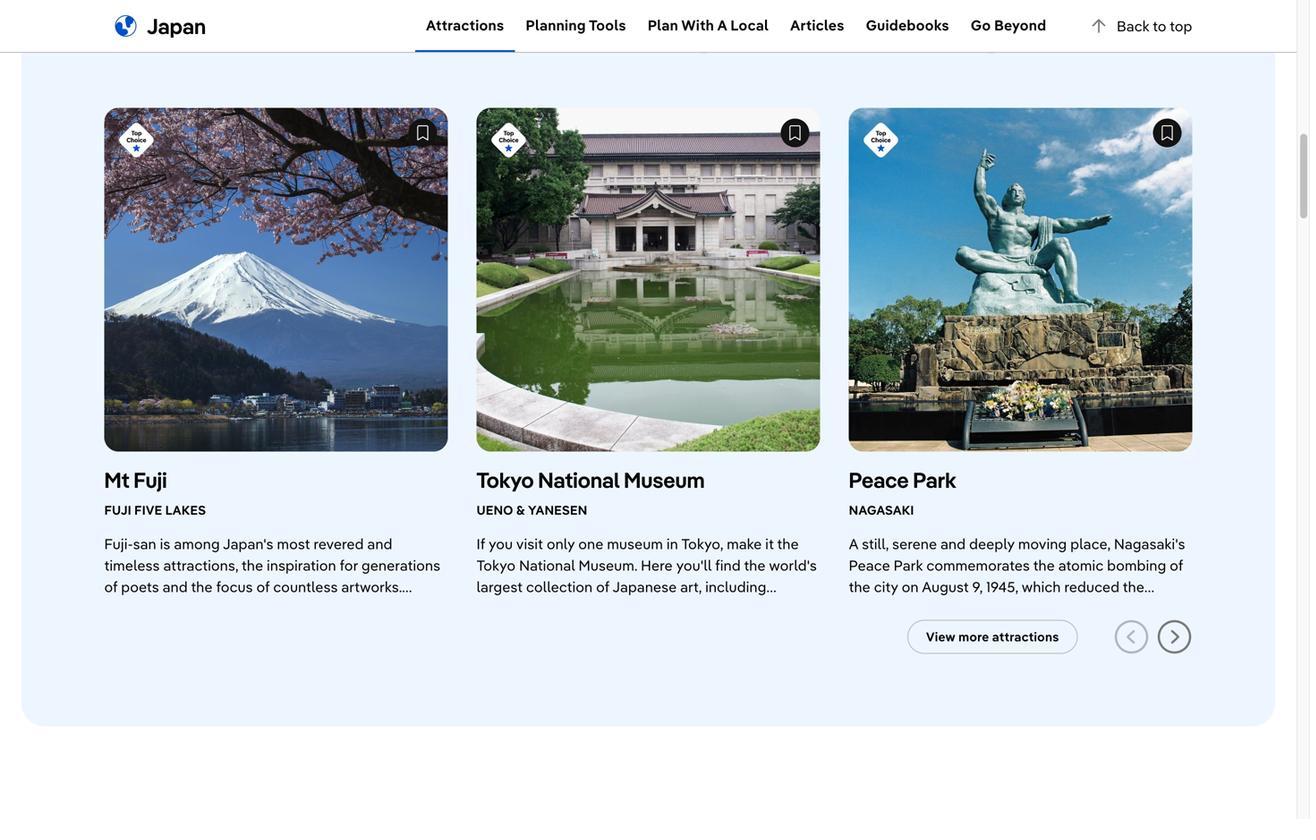 Task type: describe. For each thing, give the bounding box(es) containing it.
previous slide image
[[1114, 619, 1150, 655]]

including…
[[705, 578, 777, 596]]

fuji-
[[104, 535, 133, 553]]

countless
[[273, 578, 338, 596]]

planning
[[526, 16, 586, 34]]

the left city
[[849, 578, 871, 596]]

most
[[277, 535, 310, 553]]

1945,
[[986, 578, 1019, 596]]

japan
[[147, 12, 206, 39]]

view more attractions link
[[907, 620, 1078, 654]]

museum.
[[579, 556, 638, 574]]

nagasaki's
[[1114, 535, 1186, 553]]

a
[[717, 16, 727, 34]]

guidebooks button
[[866, 16, 949, 34]]

artworks.
[[341, 578, 402, 596]]

on
[[902, 578, 919, 596]]

tokyo,
[[681, 535, 723, 553]]

august
[[922, 578, 969, 596]]

articles button
[[790, 16, 845, 34]]

five
[[134, 502, 162, 518]]

to
[[1153, 17, 1167, 35]]

make
[[727, 535, 762, 553]]

timeless
[[104, 556, 160, 574]]

the down japan's
[[242, 556, 263, 574]]

tokyo, ueno, taito-ku: tokyo national museum, honkan image
[[477, 108, 820, 452]]

go beyond
[[971, 16, 1047, 34]]

for
[[340, 556, 358, 574]]

peace statue, nagasaki,japan image
[[849, 108, 1193, 452]]

museum
[[607, 535, 663, 553]]

japanese
[[613, 578, 677, 596]]

still,
[[862, 535, 889, 553]]

a still, serene and deeply moving place, nagasaki's peace park commemorates the atomic bombing of the city on august 9, 1945, which reduced the…
[[849, 535, 1186, 596]]

attractions,
[[163, 556, 238, 574]]

guidebooks
[[866, 16, 949, 34]]

place,
[[1071, 535, 1111, 553]]

find
[[715, 556, 741, 574]]

national inside tokyo national museum ueno & yanesen
[[538, 466, 620, 493]]

peace inside peace park nagasaki
[[849, 466, 909, 493]]

back
[[1117, 17, 1150, 35]]

the down moving
[[1033, 556, 1055, 574]]

back to top
[[1117, 17, 1193, 35]]

poets
[[121, 578, 159, 596]]

mt
[[104, 466, 129, 493]]

japan's
[[223, 535, 273, 553]]

national inside if you visit only one museum in tokyo, make it the tokyo national museum. here you'll find the world's largest collection of japanese art, including…
[[519, 556, 575, 574]]

if
[[477, 535, 485, 553]]

you'll
[[676, 556, 712, 574]]

0 vertical spatial fuji
[[134, 466, 167, 493]]

serene
[[892, 535, 937, 553]]

plan with a local button
[[648, 16, 769, 34]]

next slide image
[[1157, 619, 1193, 655]]

of inside if you visit only one museum in tokyo, make it the tokyo national museum. here you'll find the world's largest collection of japanese art, including…
[[596, 578, 610, 596]]

view more attractions
[[926, 629, 1059, 645]]

top
[[1170, 17, 1193, 35]]

lakes
[[165, 502, 206, 518]]

more
[[959, 629, 989, 645]]

world's
[[769, 556, 817, 574]]

among
[[174, 535, 220, 553]]

attractions
[[426, 16, 504, 34]]

park inside peace park nagasaki
[[913, 466, 957, 493]]

it
[[765, 535, 774, 553]]

peace park nagasaki
[[849, 466, 957, 518]]

1 vertical spatial fuji
[[104, 502, 131, 518]]

atomic
[[1059, 556, 1104, 574]]

yanesen
[[528, 502, 588, 518]]

plan with a local
[[648, 16, 769, 34]]

beyond
[[994, 16, 1047, 34]]

which
[[1022, 578, 1061, 596]]

peace inside a still, serene and deeply moving place, nagasaki's peace park commemorates the atomic bombing of the city on august 9, 1945, which reduced the…
[[849, 556, 890, 574]]

art,
[[680, 578, 702, 596]]



Task type: locate. For each thing, give the bounding box(es) containing it.
mt fuji fuji five lakes
[[104, 466, 206, 518]]

plan
[[648, 16, 678, 34]]

attractions
[[992, 629, 1059, 645]]

generations
[[362, 556, 441, 574]]

and inside a still, serene and deeply moving place, nagasaki's peace park commemorates the atomic bombing of the city on august 9, 1945, which reduced the…
[[941, 535, 966, 553]]

tokyo national museum link
[[477, 466, 786, 494]]

of right focus
[[256, 578, 270, 596]]

of
[[1170, 556, 1183, 574], [104, 578, 118, 596], [256, 578, 270, 596], [596, 578, 610, 596]]

peace up nagasaki
[[849, 466, 909, 493]]

tokyo inside if you visit only one museum in tokyo, make it the tokyo national museum. here you'll find the world's largest collection of japanese art, including…
[[477, 556, 516, 574]]

2 peace from the top
[[849, 556, 890, 574]]

back to top button
[[1092, 0, 1193, 52]]

mt fuji and cherry blossom image
[[104, 108, 448, 452]]

if you visit only one museum in tokyo, make it the tokyo national museum. here you'll find the world's largest collection of japanese art, including…
[[477, 535, 817, 596]]

park up on
[[894, 556, 923, 574]]

hundreds
[[104, 599, 169, 617]]

in
[[667, 535, 678, 553]]

go beyond button
[[971, 16, 1047, 34]]

tokyo up largest
[[477, 556, 516, 574]]

of down nagasaki's
[[1170, 556, 1183, 574]]

of…
[[173, 599, 196, 617]]

the right the it
[[777, 535, 799, 553]]

1 horizontal spatial and
[[367, 535, 392, 553]]

2 tokyo from the top
[[477, 556, 516, 574]]

national up collection on the bottom left
[[519, 556, 575, 574]]

and
[[367, 535, 392, 553], [941, 535, 966, 553], [163, 578, 188, 596]]

1 vertical spatial peace
[[849, 556, 890, 574]]

museum
[[624, 466, 705, 493]]

planning tools
[[526, 16, 626, 34]]

and up 'commemorates'
[[941, 535, 966, 553]]

attractions button
[[426, 16, 504, 34]]

the down make
[[744, 556, 766, 574]]

inspiration
[[267, 556, 336, 574]]

commemorates
[[927, 556, 1030, 574]]

0 horizontal spatial and
[[163, 578, 188, 596]]

0 vertical spatial park
[[913, 466, 957, 493]]

fuji
[[134, 466, 167, 493], [104, 502, 131, 518]]

the…
[[1123, 578, 1155, 596]]

here
[[641, 556, 673, 574]]

tokyo inside tokyo national museum ueno & yanesen
[[477, 466, 534, 493]]

the
[[777, 535, 799, 553], [242, 556, 263, 574], [744, 556, 766, 574], [1033, 556, 1055, 574], [191, 578, 213, 596], [849, 578, 871, 596]]

national
[[538, 466, 620, 493], [519, 556, 575, 574]]

tokyo national museum ueno & yanesen
[[477, 466, 705, 518]]

bombing
[[1107, 556, 1167, 574]]

0 vertical spatial national
[[538, 466, 620, 493]]

0 vertical spatial tokyo
[[477, 466, 534, 493]]

articles
[[790, 16, 845, 34]]

planning tools button
[[526, 16, 626, 34]]

2 horizontal spatial and
[[941, 535, 966, 553]]

focus
[[216, 578, 253, 596]]

0 vertical spatial peace
[[849, 466, 909, 493]]

moving
[[1018, 535, 1067, 553]]

fuji down the mt
[[104, 502, 131, 518]]

1 vertical spatial national
[[519, 556, 575, 574]]

1 horizontal spatial fuji
[[134, 466, 167, 493]]

nagasaki
[[849, 502, 914, 518]]

one
[[578, 535, 604, 553]]

revered
[[314, 535, 364, 553]]

largest
[[477, 578, 523, 596]]

visit
[[516, 535, 543, 553]]

&
[[516, 502, 525, 518]]

view
[[926, 629, 956, 645]]

0 horizontal spatial fuji
[[104, 502, 131, 518]]

go
[[971, 16, 991, 34]]

fuji up five
[[134, 466, 167, 493]]

tools
[[589, 16, 626, 34]]

peace park link
[[849, 466, 1158, 494]]

peace down the still,
[[849, 556, 890, 574]]

is
[[160, 535, 170, 553]]

ueno
[[477, 502, 513, 518]]

1 tokyo from the top
[[477, 466, 534, 493]]

mt fuji link
[[104, 466, 414, 494]]

national up yanesen at the left bottom of page
[[538, 466, 620, 493]]

and up of…
[[163, 578, 188, 596]]

9,
[[973, 578, 983, 596]]

san
[[133, 535, 156, 553]]

of inside a still, serene and deeply moving place, nagasaki's peace park commemorates the atomic bombing of the city on august 9, 1945, which reduced the…
[[1170, 556, 1183, 574]]

1 peace from the top
[[849, 466, 909, 493]]

and up generations
[[367, 535, 392, 553]]

of left poets
[[104, 578, 118, 596]]

deeply
[[969, 535, 1015, 553]]

1 vertical spatial park
[[894, 556, 923, 574]]

city
[[874, 578, 898, 596]]

the down attractions,
[[191, 578, 213, 596]]

collection
[[526, 578, 593, 596]]

you
[[489, 535, 513, 553]]

with
[[681, 16, 714, 34]]

park
[[913, 466, 957, 493], [894, 556, 923, 574]]

only
[[547, 535, 575, 553]]

1 vertical spatial tokyo
[[477, 556, 516, 574]]

reduced
[[1065, 578, 1120, 596]]

a
[[849, 535, 859, 553]]

park up nagasaki
[[913, 466, 957, 493]]

park inside a still, serene and deeply moving place, nagasaki's peace park commemorates the atomic bombing of the city on august 9, 1945, which reduced the…
[[894, 556, 923, 574]]

fuji-san is among japan's most revered and timeless attractions, the inspiration for generations of poets and the focus of countless artworks. hundreds of…
[[104, 535, 441, 617]]

peace
[[849, 466, 909, 493], [849, 556, 890, 574]]

tokyo up ueno
[[477, 466, 534, 493]]

local
[[731, 16, 769, 34]]

of down museum.
[[596, 578, 610, 596]]



Task type: vqa. For each thing, say whether or not it's contained in the screenshot.
a on the right
yes



